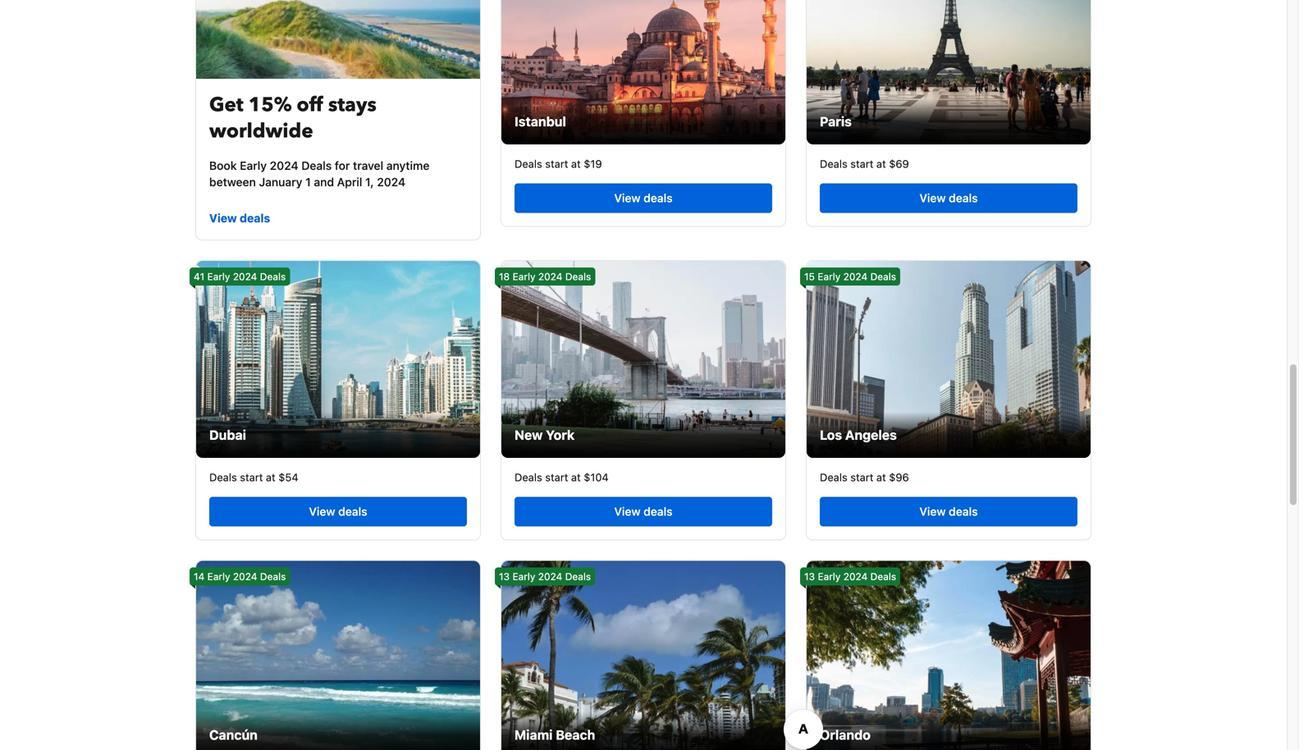 Task type: describe. For each thing, give the bounding box(es) containing it.
travel
[[353, 159, 383, 172]]

$96
[[889, 471, 909, 483]]

deals start at $104 view deals
[[515, 471, 673, 518]]

$19
[[584, 158, 602, 170]]

view deals link down between
[[209, 211, 270, 225]]

at for dubai
[[266, 471, 276, 483]]

cancún link
[[196, 561, 480, 750]]

los
[[820, 427, 842, 443]]

deals inside the deals start at $104 view deals
[[644, 505, 673, 518]]

deals inside "book early 2024 deals for travel anytime between january 1 and april 1, 2024"
[[301, 159, 332, 172]]

istanbul
[[515, 114, 566, 129]]

get 15% off stays worldwide
[[209, 92, 377, 145]]

at for istanbul
[[571, 158, 581, 170]]

worldwide
[[209, 118, 313, 145]]

view deals for dubai
[[309, 505, 367, 518]]

istanbul link
[[501, 0, 785, 144]]

at inside the deals start at $104 view deals
[[571, 471, 581, 483]]

orlando
[[820, 727, 871, 743]]

los angeles
[[820, 427, 897, 443]]

paris image
[[807, 0, 1091, 144]]

deals start at $54
[[209, 471, 298, 483]]

view deals link for dubai
[[209, 497, 467, 527]]

miami beach image
[[501, 561, 785, 750]]

view for los angeles
[[920, 505, 946, 518]]

at for los angeles
[[876, 471, 886, 483]]

new york
[[515, 427, 575, 443]]

new york image
[[501, 261, 785, 458]]

start for paris
[[851, 158, 874, 170]]

between
[[209, 175, 256, 189]]

april
[[337, 175, 362, 189]]

14
[[194, 571, 205, 582]]

new york link
[[501, 261, 785, 458]]

41
[[194, 271, 204, 282]]

january
[[259, 175, 302, 189]]

cancún
[[209, 727, 258, 743]]

get
[[209, 92, 244, 119]]

book
[[209, 159, 237, 172]]

angeles
[[845, 427, 897, 443]]

1,
[[365, 175, 374, 189]]

new
[[515, 427, 543, 443]]

view deals for paris
[[920, 191, 978, 205]]

miami
[[515, 727, 553, 743]]

14 early 2024 deals
[[194, 571, 286, 582]]

deals for istanbul
[[644, 191, 673, 205]]

deals start at $19
[[515, 158, 602, 170]]

beach
[[556, 727, 595, 743]]

15%
[[248, 92, 292, 119]]

paris
[[820, 114, 852, 129]]



Task type: vqa. For each thing, say whether or not it's contained in the screenshot.
the Anderson
no



Task type: locate. For each thing, give the bounding box(es) containing it.
view deals
[[614, 191, 673, 205], [920, 191, 978, 205], [209, 211, 270, 225], [309, 505, 367, 518], [920, 505, 978, 518]]

deals inside the deals start at $104 view deals
[[515, 471, 542, 483]]

start for istanbul
[[545, 158, 568, 170]]

view for istanbul
[[614, 191, 641, 205]]

deals start at $96
[[820, 471, 909, 483]]

$69
[[889, 158, 909, 170]]

2024
[[270, 159, 298, 172], [377, 175, 406, 189], [233, 271, 257, 282], [538, 271, 563, 282], [843, 271, 868, 282], [233, 571, 257, 582], [538, 571, 562, 582], [843, 571, 868, 582]]

dubai
[[209, 427, 246, 443]]

$54
[[278, 471, 298, 483]]

view deals link down $96
[[820, 497, 1078, 527]]

off
[[297, 92, 323, 119]]

start left $54
[[240, 471, 263, 483]]

at
[[571, 158, 581, 170], [876, 158, 886, 170], [266, 471, 276, 483], [571, 471, 581, 483], [876, 471, 886, 483]]

start inside the deals start at $104 view deals
[[545, 471, 568, 483]]

deals for paris
[[949, 191, 978, 205]]

at left $104
[[571, 471, 581, 483]]

cancún image
[[196, 561, 480, 750]]

view for dubai
[[309, 505, 335, 518]]

at left $19
[[571, 158, 581, 170]]

start left the $69
[[851, 158, 874, 170]]

13 early 2024 deals for orlando
[[804, 571, 896, 582]]

start left $96
[[851, 471, 874, 483]]

and
[[314, 175, 334, 189]]

at for paris
[[876, 158, 886, 170]]

13 early 2024 deals
[[499, 571, 591, 582], [804, 571, 896, 582]]

13 early 2024 deals for miami beach
[[499, 571, 591, 582]]

2 13 from the left
[[804, 571, 815, 582]]

view deals link down the $69
[[820, 184, 1078, 213]]

anytime
[[386, 159, 430, 172]]

deals
[[644, 191, 673, 205], [949, 191, 978, 205], [240, 211, 270, 225], [338, 505, 367, 518], [644, 505, 673, 518], [949, 505, 978, 518]]

41 early 2024 deals
[[194, 271, 286, 282]]

view
[[614, 191, 641, 205], [920, 191, 946, 205], [209, 211, 237, 225], [309, 505, 335, 518], [614, 505, 641, 518], [920, 505, 946, 518]]

at left the $69
[[876, 158, 886, 170]]

start for dubai
[[240, 471, 263, 483]]

los angeles image
[[807, 261, 1091, 458]]

view deals link for paris
[[820, 184, 1078, 213]]

start left $104
[[545, 471, 568, 483]]

start for los angeles
[[851, 471, 874, 483]]

$104
[[584, 471, 609, 483]]

view for paris
[[920, 191, 946, 205]]

orlando link
[[807, 561, 1091, 750]]

deals for los angeles
[[949, 505, 978, 518]]

early
[[240, 159, 267, 172], [207, 271, 230, 282], [513, 271, 536, 282], [818, 271, 841, 282], [207, 571, 230, 582], [512, 571, 535, 582], [818, 571, 841, 582]]

early inside "book early 2024 deals for travel anytime between january 1 and april 1, 2024"
[[240, 159, 267, 172]]

paris link
[[807, 0, 1091, 144]]

deals start at $69
[[820, 158, 909, 170]]

miami beach link
[[501, 561, 785, 750]]

start left $19
[[545, 158, 568, 170]]

istanbul image
[[501, 0, 785, 144]]

for
[[335, 159, 350, 172]]

13
[[499, 571, 510, 582], [804, 571, 815, 582]]

view deals link
[[515, 184, 772, 213], [820, 184, 1078, 213], [209, 211, 270, 225], [209, 497, 467, 527], [515, 497, 772, 527], [820, 497, 1078, 527]]

1 13 early 2024 deals from the left
[[499, 571, 591, 582]]

13 for miami beach
[[499, 571, 510, 582]]

view deals link for los angeles
[[820, 497, 1078, 527]]

orlando image
[[807, 561, 1091, 750]]

dubai image
[[196, 261, 480, 458]]

view deals link down $19
[[515, 184, 772, 213]]

view inside the deals start at $104 view deals
[[614, 505, 641, 518]]

1
[[305, 175, 311, 189]]

los angeles link
[[807, 261, 1091, 458]]

0 horizontal spatial 13
[[499, 571, 510, 582]]

start
[[545, 158, 568, 170], [851, 158, 874, 170], [240, 471, 263, 483], [545, 471, 568, 483], [851, 471, 874, 483]]

18
[[499, 271, 510, 282]]

dubai link
[[196, 261, 480, 458]]

15 early 2024 deals
[[804, 271, 896, 282]]

at left $54
[[266, 471, 276, 483]]

view deals link for istanbul
[[515, 184, 772, 213]]

view deals for los angeles
[[920, 505, 978, 518]]

york
[[546, 427, 575, 443]]

view deals link down $54
[[209, 497, 467, 527]]

18 early 2024 deals
[[499, 271, 591, 282]]

deals for dubai
[[338, 505, 367, 518]]

book early 2024 deals for travel anytime between january 1 and april 1, 2024
[[209, 159, 430, 189]]

at left $96
[[876, 471, 886, 483]]

1 13 from the left
[[499, 571, 510, 582]]

view deals for istanbul
[[614, 191, 673, 205]]

view deals link for new york
[[515, 497, 772, 527]]

1 horizontal spatial 13 early 2024 deals
[[804, 571, 896, 582]]

deals
[[515, 158, 542, 170], [820, 158, 848, 170], [301, 159, 332, 172], [260, 271, 286, 282], [565, 271, 591, 282], [870, 271, 896, 282], [209, 471, 237, 483], [515, 471, 542, 483], [820, 471, 848, 483], [260, 571, 286, 582], [565, 571, 591, 582], [871, 571, 896, 582]]

2 13 early 2024 deals from the left
[[804, 571, 896, 582]]

15
[[804, 271, 815, 282]]

view deals link down $104
[[515, 497, 772, 527]]

stays
[[328, 92, 377, 119]]

miami beach
[[515, 727, 595, 743]]

13 for orlando
[[804, 571, 815, 582]]

0 horizontal spatial 13 early 2024 deals
[[499, 571, 591, 582]]

1 horizontal spatial 13
[[804, 571, 815, 582]]



